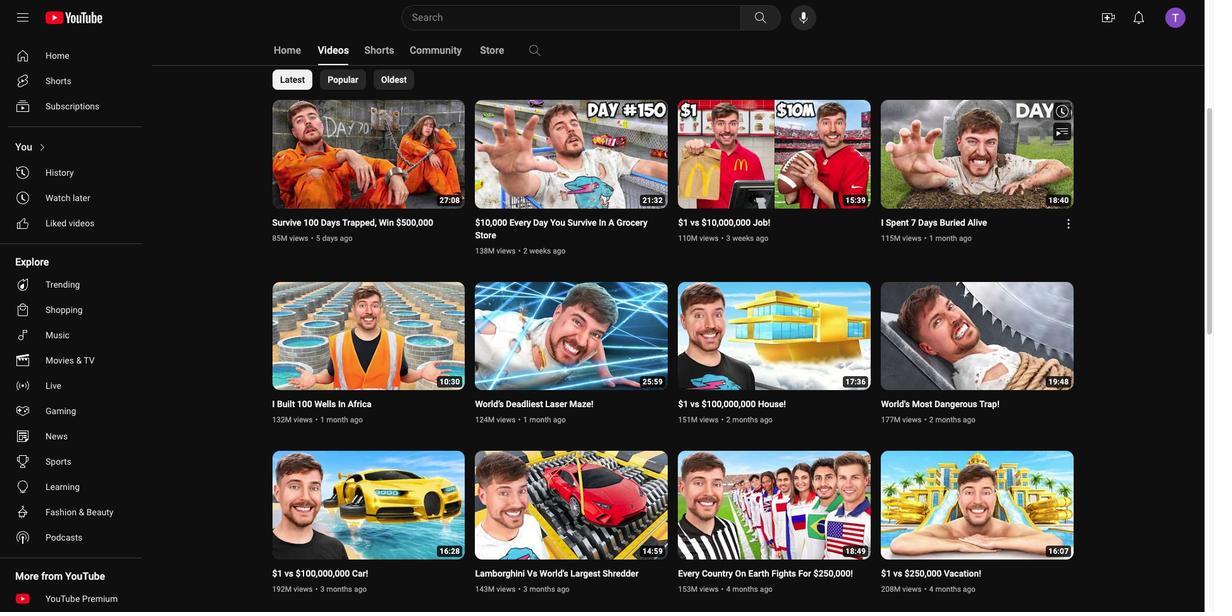 Task type: locate. For each thing, give the bounding box(es) containing it.
days
[[322, 234, 338, 243]]

$1 inside 'element'
[[881, 568, 891, 579]]

4 months ago down vacation!
[[929, 585, 976, 594]]

survive 100 days trapped, win $500,000 link
[[272, 216, 433, 229]]

shopping
[[46, 305, 83, 315]]

1 vertical spatial in
[[338, 399, 346, 409]]

i built 100 wells in africa by mrbeast 132,427,862 views 1 month ago 10 minutes, 30 seconds element
[[272, 398, 372, 411]]

views for $1 vs $100,000,000 house!
[[700, 416, 719, 424]]

0 horizontal spatial you
[[15, 141, 32, 153]]

world's up 177m
[[881, 399, 910, 409]]

1 vertical spatial i
[[272, 399, 275, 409]]

ago for wells
[[350, 416, 363, 424]]

days inside survive 100 days trapped, win $500,000 by mrbeast 85,705,255 views 5 days ago 27 minutes element
[[321, 217, 340, 227]]

days right 7
[[919, 217, 938, 227]]

0 horizontal spatial 1 month ago
[[320, 416, 363, 424]]

5
[[316, 234, 320, 243]]

ago down every country on earth fights for $250,000! by mrbeast 153,178,989 views 4 months ago 18 minutes element
[[760, 585, 773, 594]]

in right wells
[[338, 399, 346, 409]]

2 down world's most dangerous trap! by mrbeast 177,831,113 views 2 months ago 19 minutes element
[[929, 416, 934, 424]]

views down $250,000 at the bottom right of page
[[903, 585, 922, 594]]

ago down laser
[[553, 416, 566, 424]]

ago down "house!"
[[760, 416, 773, 424]]

built
[[277, 399, 295, 409]]

in left a
[[599, 217, 606, 227]]

1 horizontal spatial 1 month ago
[[523, 416, 566, 424]]

$1 up 151m
[[678, 399, 688, 409]]

in
[[599, 217, 606, 227], [338, 399, 346, 409]]

views down 7
[[903, 234, 922, 243]]

$10,000,000
[[702, 217, 751, 227]]

views down most
[[903, 416, 922, 424]]

tab list down "videos"
[[272, 70, 414, 90]]

views for survive 100 days trapped, win $500,000
[[289, 234, 309, 243]]

lamborghini vs world's largest shredder by mrbeast 143,659,397 views 3 months ago 14 minutes, 59 seconds element
[[475, 567, 639, 580]]

world's
[[475, 399, 504, 409]]

1 horizontal spatial every
[[678, 568, 700, 579]]

14 minutes, 59 seconds element
[[643, 547, 663, 556]]

shopping link
[[8, 297, 137, 323], [8, 297, 137, 323]]

3 months ago
[[320, 585, 367, 594], [523, 585, 570, 594]]

1 horizontal spatial 1
[[523, 416, 528, 424]]

ago down africa
[[350, 416, 363, 424]]

avatar image image
[[1166, 8, 1186, 28]]

i left built
[[272, 399, 275, 409]]

2 for dangerous
[[929, 416, 934, 424]]

month down world's deadliest laser maze! by mrbeast 124,427,936 views 1 month ago 25 minutes element
[[530, 416, 551, 424]]

every left day
[[510, 217, 531, 227]]

0 horizontal spatial 4 months ago
[[726, 585, 773, 594]]

0 horizontal spatial 2 months ago
[[726, 416, 773, 424]]

watch later
[[46, 193, 90, 203]]

i left spent
[[881, 217, 884, 227]]

151m views
[[678, 416, 719, 424]]

0 horizontal spatial month
[[327, 416, 348, 424]]

$100,000,000 for car!
[[296, 568, 350, 579]]

month for in
[[327, 416, 348, 424]]

115m
[[881, 234, 901, 243]]

world's right vs at the left bottom of the page
[[540, 568, 569, 579]]

months down dangerous
[[936, 416, 961, 424]]

survive left a
[[568, 217, 597, 227]]

1 down i spent 7 days buried alive
[[929, 234, 934, 243]]

1 horizontal spatial 3
[[523, 585, 528, 594]]

vs for $1 vs $10,000,000 job!
[[691, 217, 700, 227]]

buried
[[940, 217, 966, 227]]

ago right days at the left top
[[340, 234, 353, 243]]

1 horizontal spatial world's
[[881, 399, 910, 409]]

laser
[[545, 399, 567, 409]]

None search field
[[379, 5, 783, 30]]

weeks for day
[[530, 246, 551, 255]]

views for $1 vs $10,000,000 job!
[[700, 234, 719, 243]]

14:59 link
[[475, 451, 668, 561]]

4 months ago
[[726, 585, 773, 594], [929, 585, 976, 594]]

vacation!
[[944, 568, 982, 579]]

months down 'on'
[[733, 585, 758, 594]]

every up "153m"
[[678, 568, 700, 579]]

1 horizontal spatial days
[[919, 217, 938, 227]]

115m views
[[881, 234, 922, 243]]

views for $1 vs $250,000 vacation!
[[903, 585, 922, 594]]

vs up 192m views
[[285, 568, 294, 579]]

16 minutes, 28 seconds element
[[440, 547, 460, 556]]

months for trap!
[[936, 416, 961, 424]]

more
[[15, 571, 39, 583]]

2 months ago
[[726, 416, 773, 424], [929, 416, 976, 424]]

ago for car!
[[354, 585, 367, 594]]

1 horizontal spatial 4
[[929, 585, 934, 594]]

months down vacation!
[[936, 585, 961, 594]]

1 vertical spatial world's
[[540, 568, 569, 579]]

$10,000
[[475, 217, 507, 227]]

0 vertical spatial i
[[881, 217, 884, 227]]

1 down i built 100 wells in africa
[[320, 416, 325, 424]]

& left beauty
[[79, 507, 84, 517]]

ago for job!
[[756, 234, 769, 243]]

1 horizontal spatial 3 months ago
[[523, 585, 570, 594]]

$100,000,000 for house!
[[702, 399, 756, 409]]

100 up 5
[[304, 217, 319, 227]]

$1 up 208m
[[881, 568, 891, 579]]

4 months ago down 'on'
[[726, 585, 773, 594]]

ago down dangerous
[[963, 416, 976, 424]]

1 tab list from the top
[[272, 35, 640, 66]]

views right 110m
[[700, 234, 719, 243]]

138m
[[475, 246, 495, 255]]

ago for days
[[959, 234, 972, 243]]

ago down lamborghini vs world's largest shredder by mrbeast 143,659,397 views 3 months ago 14 minutes, 59 seconds element
[[557, 585, 570, 594]]

151m
[[678, 416, 698, 424]]

2 tab list from the top
[[272, 70, 414, 90]]

1 days from the left
[[321, 217, 340, 227]]

i for i built 100 wells in africa
[[272, 399, 275, 409]]

1 horizontal spatial in
[[599, 217, 606, 227]]

days up days at the left top
[[321, 217, 340, 227]]

3 months ago down car!
[[320, 585, 367, 594]]

$250,000
[[905, 568, 942, 579]]

2 right the 138m views
[[523, 246, 528, 255]]

0 horizontal spatial 1
[[320, 416, 325, 424]]

$100,000,000 up 151m views
[[702, 399, 756, 409]]

store inside tab list
[[480, 44, 504, 56]]

months for house!
[[733, 416, 758, 424]]

month down wells
[[327, 416, 348, 424]]

2 4 from the left
[[929, 585, 934, 594]]

beauty
[[87, 507, 114, 517]]

tab list
[[272, 35, 640, 66], [272, 70, 414, 90]]

views right 151m
[[700, 416, 719, 424]]

shorts link
[[8, 68, 137, 94], [8, 68, 137, 94]]

$1 vs $100,000,000 house! by mrbeast 151,862,865 views 2 months ago 17 minutes element
[[678, 398, 786, 411]]

0 vertical spatial shorts
[[365, 44, 394, 56]]

vs up 110m views
[[691, 217, 700, 227]]

85m views
[[272, 234, 309, 243]]

youtube up youtube premium
[[65, 571, 105, 583]]

3 for $100,000,000
[[320, 585, 325, 594]]

0 horizontal spatial 3
[[320, 585, 325, 594]]

1 vertical spatial &
[[79, 507, 84, 517]]

27:08 link
[[272, 100, 465, 210]]

$1 for $1 vs $100,000,000 house!
[[678, 399, 688, 409]]

2 horizontal spatial 1
[[929, 234, 934, 243]]

music
[[46, 330, 70, 340]]

ago for you
[[553, 246, 566, 255]]

views for $1 vs $100,000,000 car!
[[294, 585, 313, 594]]

2 months ago down dangerous
[[929, 416, 976, 424]]

ago down $10,000 every day you survive in a grocery store
[[553, 246, 566, 255]]

$1 for $1 vs $10,000,000 job!
[[678, 217, 688, 227]]

ago down car!
[[354, 585, 367, 594]]

4 down country
[[726, 585, 731, 594]]

21 minutes, 32 seconds element
[[643, 196, 663, 205]]

1 vertical spatial 100
[[297, 399, 312, 409]]

2 horizontal spatial 1 month ago
[[929, 234, 972, 243]]

views right the 192m on the left
[[294, 585, 313, 594]]

deadliest
[[506, 399, 543, 409]]

0 horizontal spatial $100,000,000
[[296, 568, 350, 579]]

every
[[510, 217, 531, 227], [678, 568, 700, 579]]

home
[[274, 44, 301, 56], [46, 51, 69, 61]]

2 horizontal spatial 3
[[726, 234, 731, 243]]

gaming link
[[8, 399, 137, 424], [8, 399, 137, 424]]

1 2 months ago from the left
[[726, 416, 773, 424]]

2 days from the left
[[919, 217, 938, 227]]

survive 100 days trapped, win $500,000 by mrbeast 85,705,255 views 5 days ago 27 minutes element
[[272, 216, 433, 229]]

months for earth
[[733, 585, 758, 594]]

4 for on
[[726, 585, 731, 594]]

videos
[[69, 218, 94, 228]]

0 horizontal spatial 4
[[726, 585, 731, 594]]

subscriptions link
[[8, 94, 137, 119], [8, 94, 137, 119]]

shorts up subscriptions
[[46, 76, 71, 86]]

0 vertical spatial youtube
[[65, 571, 105, 583]]

i built 100 wells in africa link
[[272, 398, 372, 411]]

1 vertical spatial store
[[475, 230, 496, 240]]

shorts
[[365, 44, 394, 56], [46, 76, 71, 86]]

live link
[[8, 373, 137, 399], [8, 373, 137, 399]]

1 vertical spatial shorts
[[46, 76, 71, 86]]

ago for trap!
[[963, 416, 976, 424]]

weeks down day
[[530, 246, 551, 255]]

0 horizontal spatial 2
[[523, 246, 528, 255]]

vs inside 'element'
[[894, 568, 903, 579]]

2 2 months ago from the left
[[929, 416, 976, 424]]

survive up 85m views
[[272, 217, 301, 227]]

2 horizontal spatial month
[[936, 234, 957, 243]]

ago for earth
[[760, 585, 773, 594]]

world's deadliest laser maze! link
[[475, 398, 594, 411]]

every country on earth fights for $250,000!
[[678, 568, 853, 579]]

views right 124m in the left bottom of the page
[[497, 416, 516, 424]]

2 for $100,000,000
[[726, 416, 731, 424]]

days inside the i spent 7 days buried alive by mrbeast 115,693,669 views 1 month ago 18 minutes element
[[919, 217, 938, 227]]

store inside $10,000 every day you survive in a grocery store
[[475, 230, 496, 240]]

news link
[[8, 424, 137, 449], [8, 424, 137, 449]]

$1 vs $250,000 vacation!
[[881, 568, 982, 579]]

0 horizontal spatial survive
[[272, 217, 301, 227]]

& for beauty
[[79, 507, 84, 517]]

earth
[[749, 568, 770, 579]]

3 months ago down lamborghini vs world's largest shredder at the bottom
[[523, 585, 570, 594]]

premium
[[82, 594, 118, 604]]

2 down $1 vs $100,000,000 house! by mrbeast 151,862,865 views 2 months ago 17 minutes element
[[726, 416, 731, 424]]

trapped,
[[342, 217, 377, 227]]

2 months ago down the $1 vs $100,000,000 house! link
[[726, 416, 773, 424]]

youtube down more from youtube
[[46, 594, 80, 604]]

home link
[[8, 43, 137, 68], [8, 43, 137, 68]]

months down $1 vs $100,000,000 car! link on the left
[[327, 585, 352, 594]]

months down the $1 vs $100,000,000 house! link
[[733, 416, 758, 424]]

weeks
[[733, 234, 754, 243], [530, 246, 551, 255]]

1 4 months ago from the left
[[726, 585, 773, 594]]

$1 vs $100,000,000 car!
[[272, 568, 368, 579]]

tab list down subscribe
[[272, 35, 640, 66]]

home up latest
[[274, 44, 301, 56]]

192m views
[[272, 585, 313, 594]]

ago for maze!
[[553, 416, 566, 424]]

lamborghini vs world's largest shredder
[[475, 568, 639, 579]]

2 4 months ago from the left
[[929, 585, 976, 594]]

0 vertical spatial weeks
[[733, 234, 754, 243]]

views right 85m
[[289, 234, 309, 243]]

0 vertical spatial tab list
[[272, 35, 640, 66]]

1 down the deadliest
[[523, 416, 528, 424]]

survive inside $10,000 every day you survive in a grocery store
[[568, 217, 597, 227]]

views for lamborghini vs world's largest shredder
[[497, 585, 516, 594]]

vs up 208m views
[[894, 568, 903, 579]]

1 horizontal spatial $100,000,000
[[702, 399, 756, 409]]

months down vs at the left bottom of the page
[[530, 585, 555, 594]]

1 4 from the left
[[726, 585, 731, 594]]

0 vertical spatial store
[[480, 44, 504, 56]]

1 horizontal spatial home
[[274, 44, 301, 56]]

4 down $1 vs $250,000 vacation! by mrbeast 208,523,632 views 4 months ago 16 minutes 'element'
[[929, 585, 934, 594]]

1 month ago down world's deadliest laser maze! link
[[523, 416, 566, 424]]

1 vertical spatial youtube
[[46, 594, 80, 604]]

vs
[[691, 217, 700, 227], [691, 399, 700, 409], [285, 568, 294, 579], [894, 568, 903, 579]]

3 down $10,000,000
[[726, 234, 731, 243]]

100 right built
[[297, 399, 312, 409]]

$1 up 110m
[[678, 217, 688, 227]]

you inside $10,000 every day you survive in a grocery store
[[550, 217, 565, 227]]

1 vertical spatial tab list
[[272, 70, 414, 90]]

every inside $10,000 every day you survive in a grocery store
[[510, 217, 531, 227]]

store right community
[[480, 44, 504, 56]]

learning
[[46, 482, 80, 492]]

0 vertical spatial every
[[510, 217, 531, 227]]

0 horizontal spatial 3 months ago
[[320, 585, 367, 594]]

i
[[881, 217, 884, 227], [272, 399, 275, 409]]

days
[[321, 217, 340, 227], [919, 217, 938, 227]]

4
[[726, 585, 731, 594], [929, 585, 934, 594]]

youtube premium link
[[8, 586, 137, 612], [8, 586, 137, 612]]

1 vertical spatial every
[[678, 568, 700, 579]]

0 horizontal spatial i
[[272, 399, 275, 409]]

1 vertical spatial you
[[550, 217, 565, 227]]

1 horizontal spatial 2
[[726, 416, 731, 424]]

25 minutes, 59 seconds element
[[643, 378, 663, 387]]

1 horizontal spatial 4 months ago
[[929, 585, 976, 594]]

weeks for $10,000,000
[[733, 234, 754, 243]]

$1 up the 192m on the left
[[272, 568, 282, 579]]

15 minutes, 39 seconds element
[[846, 196, 866, 205]]

1 month ago down buried
[[929, 234, 972, 243]]

3 weeks ago
[[726, 234, 769, 243]]

1 horizontal spatial i
[[881, 217, 884, 227]]

vs up 151m views
[[691, 399, 700, 409]]

0 vertical spatial you
[[15, 141, 32, 153]]

0 vertical spatial in
[[599, 217, 606, 227]]

views down lamborghini
[[497, 585, 516, 594]]

views right the 138m
[[497, 246, 516, 255]]

27 minutes, 8 seconds element
[[440, 196, 460, 205]]

views down country
[[700, 585, 719, 594]]

1 horizontal spatial 2 months ago
[[929, 416, 976, 424]]

1 horizontal spatial weeks
[[733, 234, 754, 243]]

0 horizontal spatial every
[[510, 217, 531, 227]]

$100,000,000 up 192m views
[[296, 568, 350, 579]]

home up subscriptions
[[46, 51, 69, 61]]

views for $10,000 every day you survive in a grocery store
[[497, 246, 516, 255]]

0 horizontal spatial in
[[338, 399, 346, 409]]

on
[[735, 568, 746, 579]]

views for i spent 7 days buried alive
[[903, 234, 922, 243]]

3 down $1 vs $100,000,000 car! link on the left
[[320, 585, 325, 594]]

18 minutes, 49 seconds element
[[846, 547, 866, 556]]

0 vertical spatial &
[[76, 355, 82, 366]]

2 survive from the left
[[568, 217, 597, 227]]

trending link
[[8, 272, 137, 297], [8, 272, 137, 297]]

views right 132m
[[294, 416, 313, 424]]

0 vertical spatial $100,000,000
[[702, 399, 756, 409]]

19 minutes, 48 seconds element
[[1049, 378, 1069, 387]]

0 horizontal spatial days
[[321, 217, 340, 227]]

$1 vs $250,000 vacation! by mrbeast 208,523,632 views 4 months ago 16 minutes element
[[881, 567, 982, 580]]

months
[[733, 416, 758, 424], [936, 416, 961, 424], [327, 585, 352, 594], [530, 585, 555, 594], [733, 585, 758, 594], [936, 585, 961, 594]]

wells
[[314, 399, 336, 409]]

in inside i built 100 wells in africa by mrbeast 132,427,862 views 1 month ago 10 minutes, 30 seconds element
[[338, 399, 346, 409]]

store down '$10,000'
[[475, 230, 496, 240]]

month down buried
[[936, 234, 957, 243]]

0 vertical spatial world's
[[881, 399, 910, 409]]

10:30
[[440, 378, 460, 387]]

1 3 months ago from the left
[[320, 585, 367, 594]]

tab list containing latest
[[272, 70, 414, 90]]

2 horizontal spatial 2
[[929, 416, 934, 424]]

2 3 months ago from the left
[[523, 585, 570, 594]]

& left the tv
[[76, 355, 82, 366]]

0 horizontal spatial weeks
[[530, 246, 551, 255]]

4 months ago for vacation!
[[929, 585, 976, 594]]

18:49 link
[[678, 451, 871, 561]]

ago down vacation!
[[963, 585, 976, 594]]

1 for buried
[[929, 234, 934, 243]]

youtube
[[65, 571, 105, 583], [46, 594, 80, 604]]

1 vertical spatial weeks
[[530, 246, 551, 255]]

3 down vs at the left bottom of the page
[[523, 585, 528, 594]]

3 for $10,000,000
[[726, 234, 731, 243]]

0 horizontal spatial shorts
[[46, 76, 71, 86]]

1 horizontal spatial survive
[[568, 217, 597, 227]]

ago down alive
[[959, 234, 972, 243]]

weeks down $10,000,000
[[733, 234, 754, 243]]

27:08
[[440, 196, 460, 205]]

1 horizontal spatial you
[[550, 217, 565, 227]]

ago down job!
[[756, 234, 769, 243]]

1 vertical spatial $100,000,000
[[296, 568, 350, 579]]

vs for $1 vs $250,000 vacation!
[[894, 568, 903, 579]]

every country on earth fights for $250,000! by mrbeast 153,178,989 views 4 months ago 18 minutes element
[[678, 567, 853, 580]]

fashion & beauty
[[46, 507, 114, 517]]

1 month ago down wells
[[320, 416, 363, 424]]

shorts up the oldest
[[365, 44, 394, 56]]

2 months ago for dangerous
[[929, 416, 976, 424]]



Task type: vqa. For each thing, say whether or not it's contained in the screenshot.


Task type: describe. For each thing, give the bounding box(es) containing it.
3 for world's
[[523, 585, 528, 594]]

138m views
[[475, 246, 516, 255]]

gaming
[[46, 406, 76, 416]]

vs for $1 vs $100,000,000 car!
[[285, 568, 294, 579]]

latest
[[280, 75, 305, 85]]

i spent 7 days buried alive
[[881, 217, 987, 227]]

143m views
[[475, 585, 516, 594]]

months for largest
[[530, 585, 555, 594]]

143m
[[475, 585, 495, 594]]

later
[[73, 193, 90, 203]]

fashion
[[46, 507, 77, 517]]

$1 vs $100,000,000 house!
[[678, 399, 786, 409]]

16:07
[[1049, 547, 1069, 556]]

views for world's deadliest laser maze!
[[497, 416, 516, 424]]

subscribe button
[[389, 3, 449, 25]]

1 for in
[[320, 416, 325, 424]]

trending
[[46, 280, 80, 290]]

$500,000
[[396, 217, 433, 227]]

vs for $1 vs $100,000,000 house!
[[691, 399, 700, 409]]

movies
[[46, 355, 74, 366]]

15:39 link
[[678, 100, 871, 210]]

world's most dangerous trap! link
[[881, 398, 1000, 411]]

1 month ago for in
[[320, 416, 363, 424]]

spent
[[886, 217, 909, 227]]

$10,000 every day you survive in a grocery store link
[[475, 216, 653, 241]]

$1 vs $10,000,000 job! link
[[678, 216, 771, 229]]

grocery
[[617, 217, 648, 227]]

i built 100 wells in africa
[[272, 399, 372, 409]]

live
[[46, 381, 61, 391]]

21:32
[[643, 196, 663, 205]]

watch
[[46, 193, 70, 203]]

208m views
[[881, 585, 922, 594]]

views for world's most dangerous trap!
[[903, 416, 922, 424]]

18:40
[[1049, 196, 1069, 205]]

community
[[410, 44, 462, 56]]

153m views
[[678, 585, 719, 594]]

1 horizontal spatial shorts
[[365, 44, 394, 56]]

3 months ago for world's
[[523, 585, 570, 594]]

0 horizontal spatial world's
[[540, 568, 569, 579]]

177m views
[[881, 416, 922, 424]]

$1 vs $100,000,000 car! by mrbeast 192,531,677 views 3 months ago 16 minutes element
[[272, 567, 368, 580]]

trap!
[[980, 399, 1000, 409]]

views for every country on earth fights for $250,000!
[[700, 585, 719, 594]]

18 minutes, 40 seconds element
[[1049, 196, 1069, 205]]

survive 100 days trapped, win $500,000
[[272, 217, 433, 227]]

months for car!
[[327, 585, 352, 594]]

10 minutes, 30 seconds element
[[440, 378, 460, 387]]

177m
[[881, 416, 901, 424]]

7
[[911, 217, 916, 227]]

liked videos
[[46, 218, 94, 228]]

5 days ago
[[316, 234, 353, 243]]

fights
[[772, 568, 796, 579]]

in inside $10,000 every day you survive in a grocery store
[[599, 217, 606, 227]]

youtube premium
[[46, 594, 118, 604]]

25:59
[[643, 378, 663, 387]]

3 months ago for $100,000,000
[[320, 585, 367, 594]]

153m
[[678, 585, 698, 594]]

ago for trapped,
[[340, 234, 353, 243]]

maze!
[[570, 399, 594, 409]]

1 survive from the left
[[272, 217, 301, 227]]

1 horizontal spatial month
[[530, 416, 551, 424]]

10:30 link
[[272, 282, 465, 392]]

0 horizontal spatial home
[[46, 51, 69, 61]]

job!
[[753, 217, 771, 227]]

18:49
[[846, 547, 866, 556]]

subscribe
[[399, 9, 438, 19]]

tab list containing home
[[272, 35, 640, 66]]

tv
[[84, 355, 95, 366]]

0 vertical spatial 100
[[304, 217, 319, 227]]

home inside tab list
[[274, 44, 301, 56]]

132m
[[272, 416, 292, 424]]

every country on earth fights for $250,000! link
[[678, 567, 853, 580]]

1 month ago for buried
[[929, 234, 972, 243]]

lamborghini vs world's largest shredder link
[[475, 567, 639, 580]]

oldest
[[381, 75, 407, 85]]

110m views
[[678, 234, 719, 243]]

win
[[379, 217, 394, 227]]

world's most dangerous trap! by mrbeast 177,831,113 views 2 months ago 19 minutes element
[[881, 398, 1000, 411]]

2 months ago for $100,000,000
[[726, 416, 773, 424]]

16:28
[[440, 547, 460, 556]]

sports
[[46, 457, 71, 467]]

views for i built 100 wells in africa
[[294, 416, 313, 424]]

16 minutes, 7 seconds element
[[1049, 547, 1069, 556]]

25:59 link
[[475, 282, 668, 392]]

17 minutes, 36 seconds element
[[846, 378, 866, 387]]

$1 vs $10,000,000 job! by mrbeast 110,516,335 views 3 weeks ago 15 minutes element
[[678, 216, 771, 229]]

$10,000 every day you survive in a grocery store
[[475, 217, 648, 240]]

208m
[[881, 585, 901, 594]]

month for buried
[[936, 234, 957, 243]]

videos
[[318, 44, 349, 56]]

14:59
[[643, 547, 663, 556]]

4 for $250,000
[[929, 585, 934, 594]]

& for tv
[[76, 355, 82, 366]]

19:48
[[1049, 378, 1069, 387]]

most
[[912, 399, 933, 409]]

192m
[[272, 585, 292, 594]]

$1 for $1 vs $250,000 vacation!
[[881, 568, 891, 579]]

110m
[[678, 234, 698, 243]]

podcasts
[[46, 533, 83, 543]]

$1 vs $100,000,000 house! link
[[678, 398, 786, 411]]

a
[[609, 217, 615, 227]]

i spent 7 days buried alive by mrbeast 115,693,669 views 1 month ago 18 minutes element
[[881, 216, 987, 229]]

16:07 link
[[881, 451, 1074, 561]]

132m views
[[272, 416, 313, 424]]

shredder
[[603, 568, 639, 579]]

19:48 link
[[881, 282, 1074, 392]]

4 months ago for earth
[[726, 585, 773, 594]]

ago for largest
[[557, 585, 570, 594]]

world's most dangerous trap!
[[881, 399, 1000, 409]]

2 weeks ago
[[523, 246, 566, 255]]

car!
[[352, 568, 368, 579]]

lamborghini
[[475, 568, 525, 579]]

$10,000 every day you survive in a grocery store by mrbeast 138,148,242 views 2 weeks ago 21 minutes element
[[475, 216, 653, 241]]

17:36 link
[[678, 282, 871, 392]]

85m
[[272, 234, 287, 243]]

Search text field
[[412, 9, 738, 26]]

world's deadliest laser maze! by mrbeast 124,427,936 views 1 month ago 25 minutes element
[[475, 398, 594, 411]]

ago for vacation!
[[963, 585, 976, 594]]

months for vacation!
[[936, 585, 961, 594]]

for
[[799, 568, 812, 579]]

2 for day
[[523, 246, 528, 255]]

124m
[[475, 416, 495, 424]]

explore
[[15, 256, 49, 268]]

$1 vs $10,000,000 job!
[[678, 217, 771, 227]]

i for i spent 7 days buried alive
[[881, 217, 884, 227]]

ago for house!
[[760, 416, 773, 424]]

$1 for $1 vs $100,000,000 car!
[[272, 568, 282, 579]]

Subscribe text field
[[399, 9, 438, 19]]

i spent 7 days buried alive link
[[881, 216, 987, 229]]



